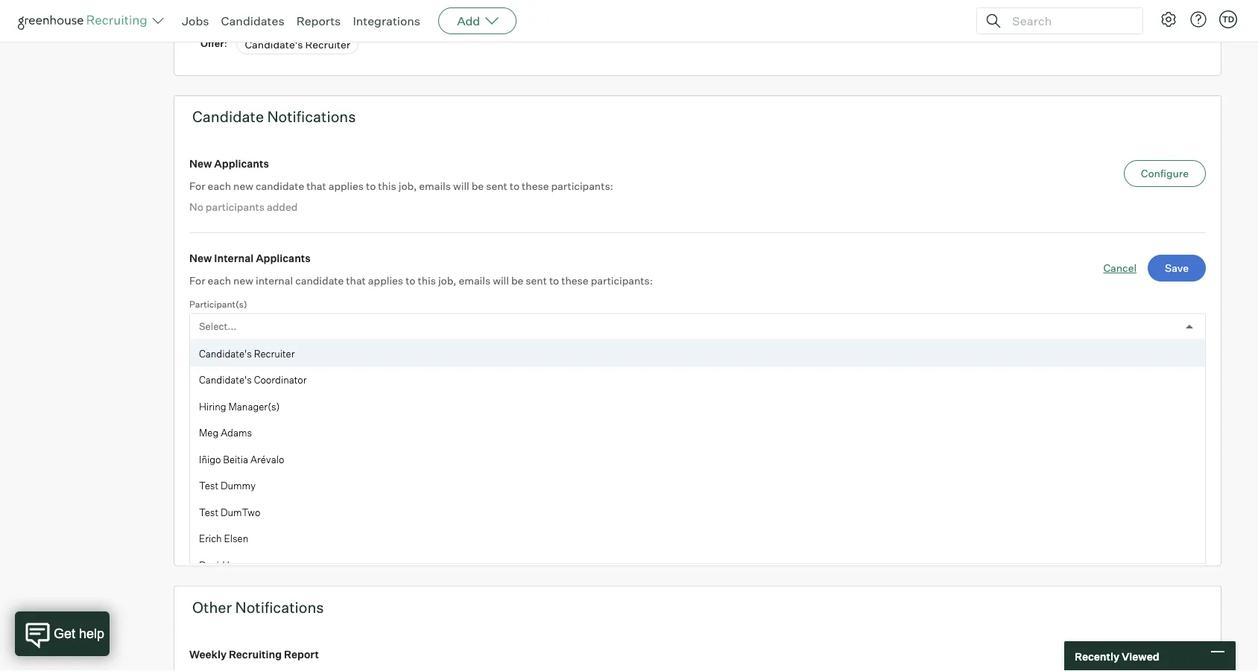 Task type: describe. For each thing, give the bounding box(es) containing it.
candidates
[[221, 13, 285, 28]]

0 vertical spatial added
[[267, 201, 298, 214]]

add button
[[438, 7, 517, 34]]

for each new agency submission added to this job, emails will be sent to:
[[189, 503, 542, 516]]

internal
[[256, 274, 293, 288]]

test for test dummy
[[199, 480, 218, 492]]

1 vertical spatial candidate
[[295, 274, 344, 288]]

iñigo beitia arévalo
[[199, 453, 284, 465]]

greenhouse recruiting image
[[18, 12, 152, 30]]

new for new applicants
[[189, 157, 212, 170]]

new for new internal applicants
[[189, 252, 212, 265]]

dummy
[[221, 480, 256, 492]]

configure for weekly recruiting report
[[1141, 658, 1189, 671]]

arévalo
[[250, 453, 284, 465]]

participants
[[206, 201, 265, 214]]

save
[[1165, 262, 1189, 275]]

each for referrals
[[208, 400, 231, 413]]

cancel link
[[1104, 261, 1137, 276]]

candidates link
[[221, 13, 285, 28]]

reports link
[[296, 13, 341, 28]]

configure button for weekly recruiting report
[[1124, 651, 1206, 672]]

luan
[[227, 559, 249, 571]]

new applicants
[[189, 157, 269, 170]]

select...
[[199, 321, 237, 333]]

each for internal
[[208, 274, 231, 288]]

0 horizontal spatial applies
[[329, 180, 364, 193]]

recruiter down the referral on the bottom left
[[259, 425, 305, 438]]

recruiter down reports
[[305, 38, 351, 51]]

new for referral
[[233, 400, 253, 413]]

referrals
[[214, 378, 260, 391]]

1 vertical spatial that
[[346, 274, 366, 288]]

recruiter up coordinator
[[254, 348, 295, 359]]

0 vertical spatial applicants
[[214, 157, 269, 170]]

candidate's up hiring
[[199, 374, 252, 386]]

for each new internal candidate that applies to this job, emails will be sent to these participants:
[[189, 274, 653, 288]]

for each new candidate that applies to this job, emails will be sent to these participants:
[[189, 180, 613, 193]]

submissions
[[255, 481, 320, 494]]

candidate's down select...
[[199, 348, 252, 359]]

other notifications
[[192, 598, 324, 617]]

adams
[[221, 427, 252, 439]]

meg adams
[[199, 427, 252, 439]]

test dummy
[[199, 480, 256, 492]]

candidate's down the hiring manager(s)
[[199, 425, 257, 438]]

notifications for candidate notifications
[[267, 107, 356, 126]]

candidate's recruiter down the manager(s)
[[199, 425, 305, 438]]

Search text field
[[1009, 10, 1129, 32]]

offer
[[201, 37, 224, 49]]

no
[[189, 201, 203, 214]]

dumtwo
[[221, 506, 260, 518]]

0 vertical spatial participants:
[[551, 180, 613, 193]]

meg
[[199, 427, 219, 439]]

1 vertical spatial added
[[293, 400, 324, 413]]

manager(s)
[[228, 400, 280, 412]]

iñigo
[[199, 453, 221, 465]]

offer :
[[201, 37, 229, 49]]

candidate's recruiter up candidate's coordinator
[[199, 348, 295, 359]]

erich elsen
[[199, 533, 248, 545]]

beitia
[[223, 453, 248, 465]]

1 vertical spatial participants:
[[591, 274, 653, 288]]

for for for each new candidate that applies to this job, emails will be sent to these participants:
[[189, 180, 205, 193]]

td button
[[1217, 7, 1240, 31]]

david
[[199, 559, 225, 571]]

internal
[[214, 252, 254, 265]]

for each new referral added to this job, emails will be sent to:
[[189, 400, 483, 413]]



Task type: locate. For each thing, give the bounding box(es) containing it.
erich
[[199, 533, 222, 545]]

1 vertical spatial notifications
[[235, 598, 324, 617]]

this
[[378, 180, 396, 193], [418, 274, 436, 288], [339, 400, 357, 413], [397, 503, 415, 516]]

recruiter
[[305, 38, 351, 51], [254, 348, 295, 359], [259, 425, 305, 438], [259, 529, 305, 542]]

applies
[[329, 180, 364, 193], [368, 274, 403, 288]]

4 each from the top
[[208, 503, 231, 516]]

new left internal
[[189, 252, 212, 265]]

1 configure button from the top
[[1124, 160, 1206, 187]]

new for new referrals
[[189, 378, 212, 391]]

new for agency
[[233, 503, 253, 516]]

td button
[[1220, 10, 1237, 28]]

0 vertical spatial configure
[[1141, 167, 1189, 180]]

notifications
[[267, 107, 356, 126], [235, 598, 324, 617]]

1 vertical spatial configure button
[[1124, 651, 1206, 672]]

be
[[472, 180, 484, 193], [511, 274, 524, 288], [432, 400, 444, 413], [490, 503, 503, 516]]

0 vertical spatial to:
[[470, 400, 483, 413]]

candidate
[[256, 180, 304, 193], [295, 274, 344, 288]]

new internal applicants
[[189, 252, 311, 265]]

new up hiring
[[189, 378, 212, 391]]

no participants added
[[189, 201, 298, 214]]

candidate's down test dumtwo
[[199, 529, 257, 542]]

applicants up no participants added
[[214, 157, 269, 170]]

notifications for other notifications
[[235, 598, 324, 617]]

each for applicants
[[208, 180, 231, 193]]

configure button for new applicants
[[1124, 160, 1206, 187]]

4 new from the top
[[189, 481, 212, 494]]

2 each from the top
[[208, 274, 231, 288]]

candidate's
[[245, 38, 303, 51], [199, 348, 252, 359], [199, 374, 252, 386], [199, 425, 257, 438], [199, 529, 257, 542]]

integrations link
[[353, 13, 421, 28]]

configure
[[1141, 167, 1189, 180], [1141, 658, 1189, 671]]

1 horizontal spatial that
[[346, 274, 366, 288]]

participant(s)
[[189, 299, 247, 310]]

new
[[233, 180, 253, 193], [233, 274, 253, 288], [233, 400, 253, 413], [233, 503, 253, 516]]

cancel
[[1104, 262, 1137, 275]]

1 vertical spatial to:
[[528, 503, 542, 516]]

viewed
[[1122, 650, 1160, 663]]

for for for each new agency submission added to this job, emails will be sent to:
[[189, 503, 205, 516]]

0 horizontal spatial that
[[307, 180, 326, 193]]

report
[[284, 648, 319, 661]]

added
[[267, 201, 298, 214], [293, 400, 324, 413], [352, 503, 383, 516]]

each
[[208, 180, 231, 193], [208, 274, 231, 288], [208, 400, 231, 413], [208, 503, 231, 516]]

candidate up no participants added
[[256, 180, 304, 193]]

:
[[224, 37, 227, 49]]

hiring
[[199, 400, 226, 412]]

recruiting
[[229, 648, 282, 661]]

referral
[[256, 400, 291, 413]]

reports
[[296, 13, 341, 28]]

each up participant(s)
[[208, 274, 231, 288]]

2 configure from the top
[[1141, 658, 1189, 671]]

1 each from the top
[[208, 180, 231, 193]]

new referrals
[[189, 378, 260, 391]]

for up participant(s)
[[189, 274, 205, 288]]

4 new from the top
[[233, 503, 253, 516]]

emails
[[419, 180, 451, 193], [459, 274, 491, 288], [380, 400, 411, 413], [438, 503, 470, 516]]

configure image
[[1160, 10, 1178, 28]]

for
[[189, 180, 205, 193], [189, 274, 205, 288], [189, 400, 205, 413], [189, 503, 205, 516]]

sent
[[486, 180, 507, 193], [526, 274, 547, 288], [447, 400, 468, 413], [505, 503, 526, 516]]

1 horizontal spatial applies
[[368, 274, 403, 288]]

recently
[[1075, 650, 1120, 663]]

candidate
[[192, 107, 264, 126]]

david luan
[[199, 559, 249, 571]]

1 horizontal spatial these
[[562, 274, 589, 288]]

1 vertical spatial applicants
[[256, 252, 311, 265]]

for for for each new internal candidate that applies to this job, emails will be sent to these participants:
[[189, 274, 205, 288]]

new up no
[[189, 157, 212, 170]]

to
[[366, 180, 376, 193], [510, 180, 520, 193], [406, 274, 416, 288], [549, 274, 559, 288], [326, 400, 336, 413], [385, 503, 395, 516]]

1 vertical spatial these
[[562, 274, 589, 288]]

candidate's down candidates
[[245, 38, 303, 51]]

for up erich
[[189, 503, 205, 516]]

these
[[522, 180, 549, 193], [562, 274, 589, 288]]

to:
[[470, 400, 483, 413], [528, 503, 542, 516]]

1 for from the top
[[189, 180, 205, 193]]

candidate's coordinator
[[199, 374, 307, 386]]

agency
[[256, 503, 291, 516]]

new for new agency submissions
[[189, 481, 212, 494]]

for up meg
[[189, 400, 205, 413]]

2 for from the top
[[189, 274, 205, 288]]

for for for each new referral added to this job, emails will be sent to:
[[189, 400, 205, 413]]

submission
[[293, 503, 349, 516]]

new up no participants added
[[233, 180, 253, 193]]

new for internal
[[233, 274, 253, 288]]

2 new from the top
[[189, 252, 212, 265]]

0 vertical spatial that
[[307, 180, 326, 193]]

new down referrals
[[233, 400, 253, 413]]

jobs
[[182, 13, 209, 28]]

configure for new applicants
[[1141, 167, 1189, 180]]

add
[[457, 13, 480, 28]]

each down new applicants
[[208, 180, 231, 193]]

weekly
[[189, 648, 227, 661]]

configure button
[[1124, 160, 1206, 187], [1124, 651, 1206, 672]]

integrations
[[353, 13, 421, 28]]

3 new from the top
[[233, 400, 253, 413]]

1 configure from the top
[[1141, 167, 1189, 180]]

3 each from the top
[[208, 400, 231, 413]]

candidate right internal
[[295, 274, 344, 288]]

each for agency
[[208, 503, 231, 516]]

1 vertical spatial configure
[[1141, 658, 1189, 671]]

1 new from the top
[[189, 157, 212, 170]]

td
[[1222, 14, 1235, 24]]

weekly recruiting report
[[189, 648, 319, 661]]

participants:
[[551, 180, 613, 193], [591, 274, 653, 288]]

candidate notifications
[[192, 107, 356, 126]]

2 test from the top
[[199, 506, 218, 518]]

test down iñigo
[[199, 480, 218, 492]]

test dumtwo
[[199, 506, 260, 518]]

0 vertical spatial applies
[[329, 180, 364, 193]]

3 for from the top
[[189, 400, 205, 413]]

0 vertical spatial candidate
[[256, 180, 304, 193]]

for up no
[[189, 180, 205, 193]]

added right participants
[[267, 201, 298, 214]]

recently viewed
[[1075, 650, 1160, 663]]

recruiter down agency
[[259, 529, 305, 542]]

0 vertical spatial these
[[522, 180, 549, 193]]

jobs link
[[182, 13, 209, 28]]

added right submission
[[352, 503, 383, 516]]

elsen
[[224, 533, 248, 545]]

test for test dumtwo
[[199, 506, 218, 518]]

test up erich
[[199, 506, 218, 518]]

save button
[[1148, 255, 1206, 282]]

4 for from the top
[[189, 503, 205, 516]]

test
[[199, 480, 218, 492], [199, 506, 218, 518]]

candidate's recruiter down dumtwo
[[199, 529, 305, 542]]

1 vertical spatial test
[[199, 506, 218, 518]]

0 vertical spatial configure button
[[1124, 160, 1206, 187]]

coordinator
[[254, 374, 307, 386]]

new down iñigo
[[189, 481, 212, 494]]

1 new from the top
[[233, 180, 253, 193]]

added right the referral on the bottom left
[[293, 400, 324, 413]]

candidate's recruiter down reports
[[245, 38, 351, 51]]

new down new internal applicants
[[233, 274, 253, 288]]

applicants up internal
[[256, 252, 311, 265]]

1 vertical spatial applies
[[368, 274, 403, 288]]

that
[[307, 180, 326, 193], [346, 274, 366, 288]]

0 vertical spatial test
[[199, 480, 218, 492]]

new
[[189, 157, 212, 170], [189, 252, 212, 265], [189, 378, 212, 391], [189, 481, 212, 494]]

hiring manager(s)
[[199, 400, 280, 412]]

new down agency
[[233, 503, 253, 516]]

2 vertical spatial added
[[352, 503, 383, 516]]

new for candidate
[[233, 180, 253, 193]]

0 horizontal spatial these
[[522, 180, 549, 193]]

each down the new referrals
[[208, 400, 231, 413]]

new agency submissions
[[189, 481, 320, 494]]

1 test from the top
[[199, 480, 218, 492]]

3 new from the top
[[189, 378, 212, 391]]

0 horizontal spatial to:
[[470, 400, 483, 413]]

other
[[192, 598, 232, 617]]

agency
[[214, 481, 253, 494]]

each down test dummy
[[208, 503, 231, 516]]

2 new from the top
[[233, 274, 253, 288]]

applicants
[[214, 157, 269, 170], [256, 252, 311, 265]]

will
[[453, 180, 469, 193], [493, 274, 509, 288], [414, 400, 430, 413], [472, 503, 488, 516]]

1 horizontal spatial to:
[[528, 503, 542, 516]]

0 vertical spatial notifications
[[267, 107, 356, 126]]

2 configure button from the top
[[1124, 651, 1206, 672]]

job,
[[399, 180, 417, 193], [438, 274, 457, 288], [359, 400, 377, 413], [417, 503, 436, 516]]

candidate's recruiter
[[245, 38, 351, 51], [199, 348, 295, 359], [199, 425, 305, 438], [199, 529, 305, 542]]



Task type: vqa. For each thing, say whether or not it's contained in the screenshot.
'New Referrals'
yes



